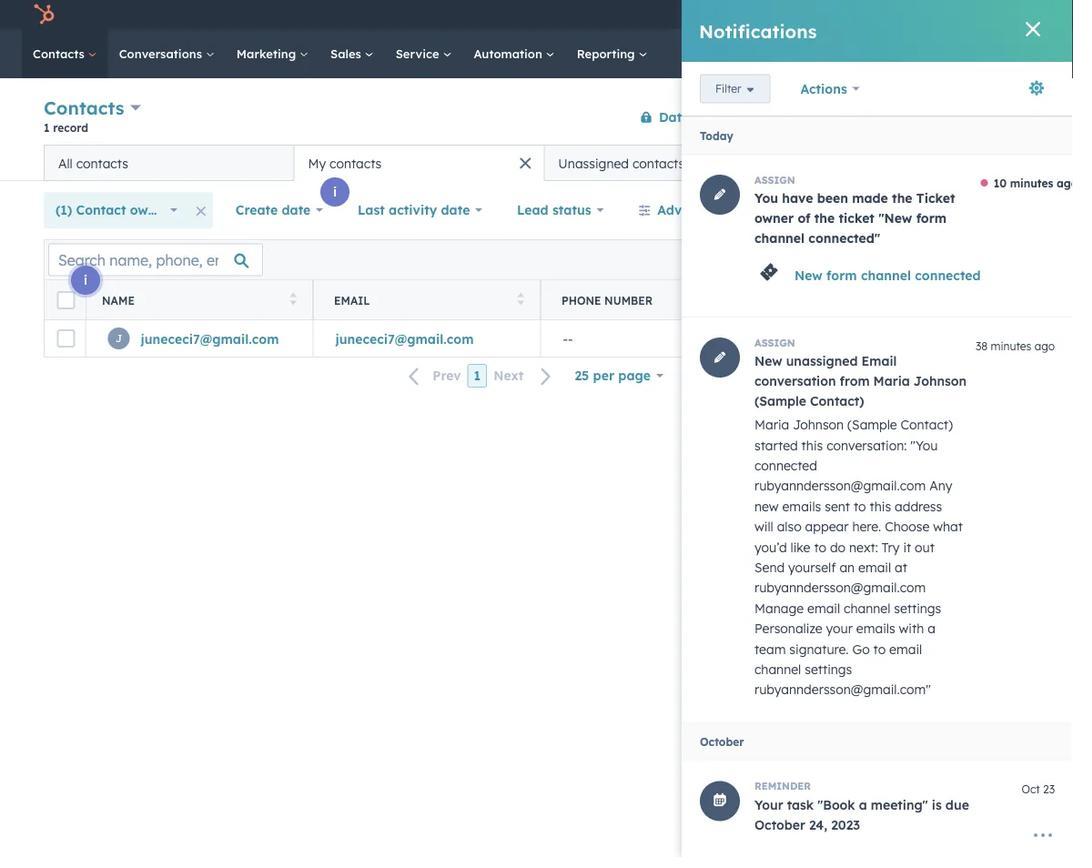 Task type: describe. For each thing, give the bounding box(es) containing it.
4 - from the left
[[796, 331, 801, 347]]

clear all button
[[794, 192, 871, 229]]

at
[[1058, 331, 1071, 347]]

service link
[[385, 29, 463, 78]]

advanced filters (1) button
[[627, 192, 794, 229]]

advanced
[[658, 202, 721, 218]]

(1) contact owner button
[[44, 192, 189, 229]]

clear all
[[806, 202, 859, 218]]

today at 
[[1018, 331, 1073, 347]]

last activity date button
[[346, 192, 494, 229]]

lead status button
[[505, 192, 616, 229]]

create for create date
[[236, 202, 278, 218]]

upgrade link
[[737, 5, 760, 24]]

Search name, phone, email addresses, or company search field
[[48, 244, 263, 276]]

contacts button
[[44, 95, 141, 121]]

import
[[859, 110, 896, 124]]

calling icon image
[[771, 7, 787, 23]]

junececi7@gmail.com inside button
[[335, 331, 474, 347]]

number
[[605, 294, 653, 307]]

ruby anderson image
[[947, 6, 963, 23]]

name
[[102, 294, 135, 307]]

self made menu
[[735, 0, 1051, 29]]

2 press to sort. element from the left
[[518, 293, 524, 308]]

25 per page button
[[563, 358, 675, 394]]

actions button
[[753, 102, 833, 132]]

email
[[334, 294, 370, 307]]

(3/5)
[[896, 155, 928, 171]]

record
[[53, 121, 88, 134]]

view
[[863, 155, 892, 171]]

last activity date
[[358, 202, 470, 218]]

lead
[[517, 202, 549, 218]]

create contact button
[[922, 102, 1030, 132]]

1 junececi7@gmail.com link from the left
[[141, 331, 279, 347]]

search button
[[1026, 38, 1057, 69]]

my
[[308, 155, 326, 171]]

prev button
[[398, 364, 468, 388]]

page
[[618, 368, 651, 384]]

all views link
[[950, 145, 1030, 181]]

0 vertical spatial i
[[333, 184, 337, 200]]

owner
[[130, 202, 169, 218]]

(1) contact owner
[[56, 202, 169, 218]]

1 vertical spatial i
[[84, 272, 87, 288]]

search image
[[1035, 47, 1048, 60]]

status
[[553, 202, 591, 218]]

today
[[1018, 331, 1054, 347]]

settings image
[[878, 8, 894, 24]]

contact
[[975, 110, 1014, 124]]

phone
[[562, 294, 601, 307]]

contacts for unassigned contacts
[[633, 155, 685, 171]]

self
[[967, 7, 988, 22]]

add view (3/5) button
[[802, 145, 950, 181]]

settings link
[[875, 5, 897, 24]]

all inside clear all button
[[843, 202, 859, 218]]

date inside popup button
[[441, 202, 470, 218]]

1 press to sort. element from the left
[[290, 293, 297, 308]]

unassigned
[[558, 155, 629, 171]]

create date
[[236, 202, 311, 218]]

contacts inside popup button
[[44, 96, 124, 119]]

all for all contacts
[[58, 155, 73, 171]]

1 -- button from the left
[[541, 320, 768, 357]]

contact
[[76, 202, 126, 218]]

conversations
[[119, 46, 206, 61]]

all contacts
[[58, 155, 128, 171]]

last
[[358, 202, 385, 218]]

marketing
[[237, 46, 300, 61]]

0 vertical spatial i button
[[320, 178, 350, 207]]

1 record
[[44, 121, 88, 134]]

add view (3/5)
[[834, 155, 928, 171]]

calling icon button
[[764, 3, 794, 27]]

next
[[494, 368, 524, 384]]

my contacts
[[308, 155, 382, 171]]

views
[[982, 155, 1018, 171]]

Search HubSpot search field
[[818, 38, 1041, 69]]

2 -- button from the left
[[768, 320, 996, 357]]

actions
[[768, 110, 806, 124]]

0 vertical spatial contacts
[[33, 46, 88, 61]]



Task type: locate. For each thing, give the bounding box(es) containing it.
create inside button
[[938, 110, 972, 124]]

i button down my contacts
[[320, 178, 350, 207]]

create date button
[[224, 192, 335, 229]]

1 (1) from the left
[[56, 202, 72, 218]]

2 horizontal spatial contacts
[[633, 155, 685, 171]]

data quality button
[[628, 99, 742, 135]]

contacts
[[76, 155, 128, 171], [330, 155, 382, 171], [633, 155, 685, 171]]

date down my
[[282, 202, 311, 218]]

1 for 1 record
[[44, 121, 50, 134]]

self made
[[967, 7, 1022, 22]]

contacts banner
[[44, 93, 1030, 145]]

all left views
[[962, 155, 978, 171]]

1 -- from the left
[[563, 331, 573, 347]]

date
[[282, 202, 311, 218], [441, 202, 470, 218]]

1 vertical spatial create
[[236, 202, 278, 218]]

all views
[[962, 155, 1018, 171]]

1 inside 'contacts' banner
[[44, 121, 50, 134]]

2 - from the left
[[568, 331, 573, 347]]

3 contacts from the left
[[633, 155, 685, 171]]

(1) left contact
[[56, 202, 72, 218]]

date inside popup button
[[282, 202, 311, 218]]

help button
[[840, 0, 871, 29]]

contacts inside button
[[330, 155, 382, 171]]

unassigned contacts button
[[544, 145, 795, 181]]

prev
[[433, 368, 461, 384]]

all right clear in the top of the page
[[843, 202, 859, 218]]

0 horizontal spatial junececi7@gmail.com link
[[141, 331, 279, 347]]

advanced filters (1)
[[658, 202, 782, 218]]

next button
[[487, 364, 563, 388]]

upgrade image
[[740, 8, 757, 24]]

1 contacts from the left
[[76, 155, 128, 171]]

self made button
[[936, 0, 1050, 29]]

conversations link
[[108, 29, 226, 78]]

contacts for my contacts
[[330, 155, 382, 171]]

1 horizontal spatial junececi7@gmail.com
[[335, 331, 474, 347]]

0 horizontal spatial i
[[84, 272, 87, 288]]

activity
[[389, 202, 437, 218]]

1 date from the left
[[282, 202, 311, 218]]

reporting link
[[566, 29, 659, 78]]

2 contacts from the left
[[330, 155, 382, 171]]

1 vertical spatial 1
[[474, 368, 481, 384]]

press to sort. image
[[290, 293, 297, 305]]

automation link
[[463, 29, 566, 78]]

1 horizontal spatial all
[[843, 202, 859, 218]]

1 right "prev"
[[474, 368, 481, 384]]

my contacts button
[[294, 145, 544, 181]]

1 horizontal spatial i button
[[320, 178, 350, 207]]

made
[[991, 7, 1022, 22]]

2 junececi7@gmail.com from the left
[[335, 331, 474, 347]]

quality
[[694, 109, 741, 125]]

all contacts button
[[44, 145, 294, 181]]

1 horizontal spatial --
[[791, 331, 801, 347]]

2 date from the left
[[441, 202, 470, 218]]

i
[[333, 184, 337, 200], [84, 272, 87, 288]]

0 horizontal spatial junececi7@gmail.com
[[141, 331, 279, 347]]

add
[[834, 155, 859, 171]]

all inside 'all views' link
[[962, 155, 978, 171]]

lead status
[[517, 202, 591, 218]]

1 horizontal spatial contacts
[[330, 155, 382, 171]]

junececi7@gmail.com button
[[313, 320, 541, 357]]

2 -- from the left
[[791, 331, 801, 347]]

(1) inside popup button
[[56, 202, 72, 218]]

2 horizontal spatial all
[[962, 155, 978, 171]]

25 per page
[[575, 368, 651, 384]]

i button
[[320, 178, 350, 207], [71, 266, 100, 295]]

2 junececi7@gmail.com link from the left
[[335, 331, 474, 347]]

create inside popup button
[[236, 202, 278, 218]]

hubspot image
[[33, 4, 55, 25]]

0 vertical spatial create
[[938, 110, 972, 124]]

1
[[44, 121, 50, 134], [474, 368, 481, 384]]

phone number
[[562, 294, 653, 307]]

1 - from the left
[[563, 331, 568, 347]]

1 vertical spatial contacts
[[44, 96, 124, 119]]

pagination navigation
[[398, 364, 563, 388]]

help image
[[847, 8, 864, 25]]

1 junececi7@gmail.com from the left
[[141, 331, 279, 347]]

import button
[[844, 102, 911, 132]]

automation
[[474, 46, 546, 61]]

reporting
[[577, 46, 639, 61]]

filters
[[725, 202, 761, 218]]

all
[[962, 155, 978, 171], [58, 155, 73, 171], [843, 202, 859, 218]]

all for all views
[[962, 155, 978, 171]]

create for create contact
[[938, 110, 972, 124]]

sales
[[331, 46, 365, 61]]

notifications button
[[901, 0, 932, 29]]

0 horizontal spatial all
[[58, 155, 73, 171]]

1 horizontal spatial i
[[333, 184, 337, 200]]

junececi7@gmail.com link
[[141, 331, 279, 347], [335, 331, 474, 347]]

hubspot link
[[22, 4, 68, 25]]

0 horizontal spatial press to sort. element
[[290, 293, 297, 308]]

press to sort. element left phone
[[518, 293, 524, 308]]

i down contact
[[84, 272, 87, 288]]

marketing link
[[226, 29, 320, 78]]

25
[[575, 368, 589, 384]]

0 horizontal spatial create
[[236, 202, 278, 218]]

clear
[[806, 202, 839, 218]]

1 inside button
[[474, 368, 481, 384]]

all down 1 record on the top left of the page
[[58, 155, 73, 171]]

contacts down the data
[[633, 155, 685, 171]]

data
[[659, 109, 690, 125]]

3 - from the left
[[791, 331, 796, 347]]

junececi7@gmail.com
[[141, 331, 279, 347], [335, 331, 474, 347]]

notifications image
[[908, 8, 925, 25]]

(1)
[[56, 202, 72, 218], [765, 202, 782, 218]]

all inside "all contacts" "button"
[[58, 155, 73, 171]]

data quality
[[659, 109, 741, 125]]

marketplaces image
[[809, 8, 825, 25]]

press to sort. element
[[290, 293, 297, 308], [518, 293, 524, 308]]

2 (1) from the left
[[765, 202, 782, 218]]

contacts
[[33, 46, 88, 61], [44, 96, 124, 119]]

1 button
[[468, 364, 487, 388]]

0 horizontal spatial date
[[282, 202, 311, 218]]

date right activity
[[441, 202, 470, 218]]

press to sort. element left email
[[290, 293, 297, 308]]

1 horizontal spatial (1)
[[765, 202, 782, 218]]

create contact
[[938, 110, 1014, 124]]

press to sort. image
[[518, 293, 524, 305]]

marketplaces button
[[798, 0, 836, 29]]

contacts down hubspot link
[[33, 46, 88, 61]]

0 horizontal spatial contacts
[[76, 155, 128, 171]]

i down my contacts
[[333, 184, 337, 200]]

contacts up contact
[[76, 155, 128, 171]]

contacts for all contacts
[[76, 155, 128, 171]]

contacts right my
[[330, 155, 382, 171]]

0 horizontal spatial 1
[[44, 121, 50, 134]]

contacts up record
[[44, 96, 124, 119]]

contacts link
[[22, 29, 108, 78]]

1 horizontal spatial date
[[441, 202, 470, 218]]

0 vertical spatial 1
[[44, 121, 50, 134]]

per
[[593, 368, 615, 384]]

1 horizontal spatial create
[[938, 110, 972, 124]]

unassigned contacts
[[558, 155, 685, 171]]

0 horizontal spatial (1)
[[56, 202, 72, 218]]

-
[[563, 331, 568, 347], [568, 331, 573, 347], [791, 331, 796, 347], [796, 331, 801, 347]]

1 vertical spatial i button
[[71, 266, 100, 295]]

1 horizontal spatial press to sort. element
[[518, 293, 524, 308]]

1 horizontal spatial 1
[[474, 368, 481, 384]]

1 for 1
[[474, 368, 481, 384]]

i button left name
[[71, 266, 100, 295]]

create
[[938, 110, 972, 124], [236, 202, 278, 218]]

sales link
[[320, 29, 385, 78]]

0 horizontal spatial --
[[563, 331, 573, 347]]

service
[[396, 46, 443, 61]]

(1) inside button
[[765, 202, 782, 218]]

0 horizontal spatial i button
[[71, 266, 100, 295]]

1 horizontal spatial junececi7@gmail.com link
[[335, 331, 474, 347]]

1 left record
[[44, 121, 50, 134]]

(1) right filters in the right of the page
[[765, 202, 782, 218]]

junececi7@gmail.com link inside button
[[335, 331, 474, 347]]



Task type: vqa. For each thing, say whether or not it's contained in the screenshot.
left (PDT)
no



